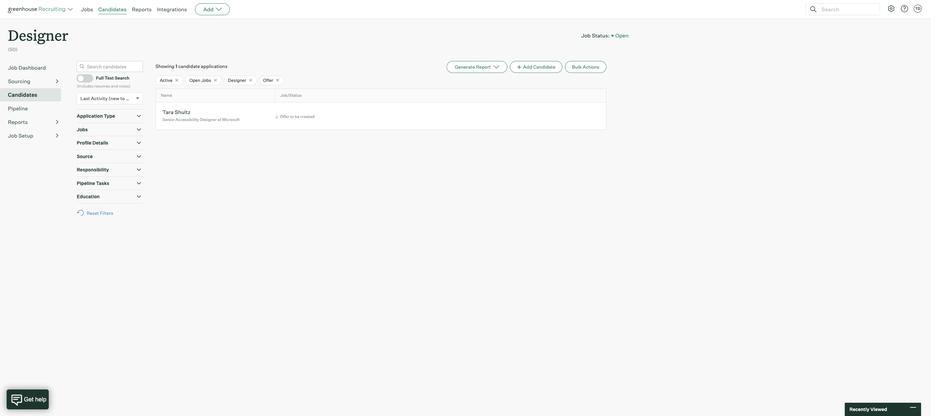 Task type: describe. For each thing, give the bounding box(es) containing it.
last activity (new to old) option
[[80, 96, 134, 101]]

jobs link
[[81, 6, 93, 13]]

open jobs
[[189, 77, 211, 83]]

full text search (includes resumes and notes)
[[77, 75, 130, 88]]

(includes
[[77, 83, 94, 88]]

td button
[[912, 3, 923, 14]]

(new
[[109, 96, 119, 101]]

job dashboard link
[[8, 64, 58, 72]]

add candidate link
[[510, 61, 562, 73]]

Search candidates field
[[77, 61, 143, 72]]

0 vertical spatial to
[[120, 96, 125, 101]]

last activity (new to old)
[[80, 96, 134, 101]]

last
[[80, 96, 90, 101]]

actions
[[583, 64, 599, 70]]

Search text field
[[820, 4, 874, 14]]

td
[[915, 6, 920, 11]]

2 vertical spatial jobs
[[77, 127, 88, 132]]

designer for designer (50)
[[8, 25, 68, 45]]

applications
[[201, 63, 227, 69]]

(50)
[[8, 46, 18, 52]]

greenhouse recruiting image
[[8, 5, 68, 13]]

recently viewed
[[849, 407, 887, 412]]

and
[[111, 83, 118, 88]]

1 vertical spatial to
[[290, 114, 294, 119]]

at
[[218, 117, 221, 122]]

1 vertical spatial jobs
[[201, 77, 211, 83]]

1 horizontal spatial reports link
[[132, 6, 152, 13]]

job status:
[[581, 32, 610, 39]]

notes)
[[119, 83, 130, 88]]

0 vertical spatial candidates
[[98, 6, 127, 13]]

be
[[295, 114, 299, 119]]

sourcing link
[[8, 77, 58, 85]]

reset
[[87, 210, 99, 216]]

designer (50)
[[8, 25, 68, 52]]

viewed
[[870, 407, 887, 412]]

add for add
[[203, 6, 214, 13]]

job setup link
[[8, 132, 58, 139]]

offer to be created link
[[274, 113, 316, 120]]

offer for offer to be created
[[280, 114, 289, 119]]

status:
[[592, 32, 610, 39]]

pipeline tasks
[[77, 180, 109, 186]]

dashboard
[[18, 64, 46, 71]]

resumes
[[94, 83, 110, 88]]

designer for designer
[[228, 77, 246, 83]]

filters
[[100, 210, 113, 216]]

responsibility
[[77, 167, 109, 172]]

pipeline for pipeline tasks
[[77, 180, 95, 186]]

add candidate
[[523, 64, 555, 70]]

tara
[[162, 109, 174, 115]]

integrations link
[[157, 6, 187, 13]]

tara shultz link
[[162, 109, 191, 116]]

candidate
[[533, 64, 555, 70]]

showing
[[155, 63, 174, 69]]

setup
[[18, 132, 33, 139]]

integrations
[[157, 6, 187, 13]]

1 vertical spatial candidates
[[8, 91, 37, 98]]

tara shultz senior accessibility designer at microsoft
[[162, 109, 240, 122]]

full
[[96, 75, 104, 81]]

type
[[104, 113, 115, 119]]

microsoft
[[222, 117, 240, 122]]

0 vertical spatial jobs
[[81, 6, 93, 13]]

add for add candidate
[[523, 64, 532, 70]]

candidate
[[178, 63, 200, 69]]

application type
[[77, 113, 115, 119]]

text
[[105, 75, 114, 81]]



Task type: locate. For each thing, give the bounding box(es) containing it.
0 vertical spatial add
[[203, 6, 214, 13]]

open
[[615, 32, 629, 39], [189, 77, 200, 83]]

shultz
[[175, 109, 191, 115]]

offer to be created
[[280, 114, 315, 119]]

1 vertical spatial reports
[[8, 119, 28, 125]]

to left old)
[[120, 96, 125, 101]]

showing 1 candidate applications
[[155, 63, 227, 69]]

candidates link right jobs link
[[98, 6, 127, 13]]

bulk actions
[[572, 64, 599, 70]]

2 vertical spatial job
[[8, 132, 17, 139]]

application
[[77, 113, 103, 119]]

source
[[77, 153, 93, 159]]

name
[[161, 93, 172, 98]]

offer
[[263, 77, 273, 83], [280, 114, 289, 119]]

bulk actions link
[[565, 61, 606, 73]]

job for job setup
[[8, 132, 17, 139]]

pipeline inside 'link'
[[8, 105, 28, 112]]

reports left integrations
[[132, 6, 152, 13]]

2 vertical spatial designer
[[200, 117, 217, 122]]

0 horizontal spatial candidates
[[8, 91, 37, 98]]

1 horizontal spatial to
[[290, 114, 294, 119]]

candidates link
[[98, 6, 127, 13], [8, 91, 58, 99]]

1 horizontal spatial open
[[615, 32, 629, 39]]

designer link
[[8, 19, 68, 46]]

0 vertical spatial designer
[[8, 25, 68, 45]]

open down showing 1 candidate applications
[[189, 77, 200, 83]]

reports link
[[132, 6, 152, 13], [8, 118, 58, 126]]

accessibility
[[175, 117, 199, 122]]

pipeline up education
[[77, 180, 95, 186]]

candidates link up pipeline 'link'
[[8, 91, 58, 99]]

pipeline down sourcing
[[8, 105, 28, 112]]

open for open jobs
[[189, 77, 200, 83]]

senior
[[162, 117, 175, 122]]

jobs
[[81, 6, 93, 13], [201, 77, 211, 83], [77, 127, 88, 132]]

recently
[[849, 407, 869, 412]]

pipeline for pipeline
[[8, 105, 28, 112]]

designer
[[8, 25, 68, 45], [228, 77, 246, 83], [200, 117, 217, 122]]

0 vertical spatial reports
[[132, 6, 152, 13]]

1 horizontal spatial add
[[523, 64, 532, 70]]

sourcing
[[8, 78, 30, 84]]

report
[[476, 64, 491, 70]]

details
[[92, 140, 108, 146]]

job
[[581, 32, 591, 39], [8, 64, 17, 71], [8, 132, 17, 139]]

configure image
[[887, 5, 895, 13]]

reports link down pipeline 'link'
[[8, 118, 58, 126]]

job setup
[[8, 132, 33, 139]]

2 horizontal spatial designer
[[228, 77, 246, 83]]

job for job dashboard
[[8, 64, 17, 71]]

0 vertical spatial open
[[615, 32, 629, 39]]

1 horizontal spatial pipeline
[[77, 180, 95, 186]]

1 vertical spatial add
[[523, 64, 532, 70]]

checkmark image
[[80, 75, 85, 80]]

0 vertical spatial candidates link
[[98, 6, 127, 13]]

add inside the add popup button
[[203, 6, 214, 13]]

created
[[300, 114, 315, 119]]

1 vertical spatial offer
[[280, 114, 289, 119]]

activity
[[91, 96, 108, 101]]

to
[[120, 96, 125, 101], [290, 114, 294, 119]]

0 vertical spatial reports link
[[132, 6, 152, 13]]

1 vertical spatial job
[[8, 64, 17, 71]]

education
[[77, 194, 100, 199]]

1
[[175, 63, 177, 69]]

reports
[[132, 6, 152, 13], [8, 119, 28, 125]]

open right status:
[[615, 32, 629, 39]]

1 horizontal spatial candidates
[[98, 6, 127, 13]]

td button
[[914, 5, 922, 13]]

generate
[[455, 64, 475, 70]]

search
[[115, 75, 129, 81]]

pipeline link
[[8, 104, 58, 112]]

0 vertical spatial offer
[[263, 77, 273, 83]]

old)
[[126, 96, 134, 101]]

profile details
[[77, 140, 108, 146]]

offer for offer
[[263, 77, 273, 83]]

0 horizontal spatial to
[[120, 96, 125, 101]]

open for open
[[615, 32, 629, 39]]

add button
[[195, 3, 230, 15]]

0 horizontal spatial candidates link
[[8, 91, 58, 99]]

profile
[[77, 140, 91, 146]]

to left the be on the left top
[[290, 114, 294, 119]]

1 vertical spatial designer
[[228, 77, 246, 83]]

1 horizontal spatial reports
[[132, 6, 152, 13]]

generate report
[[455, 64, 491, 70]]

0 horizontal spatial designer
[[8, 25, 68, 45]]

candidate reports are now available! apply filters and select "view in app" element
[[447, 61, 507, 73]]

tasks
[[96, 180, 109, 186]]

job dashboard
[[8, 64, 46, 71]]

1 vertical spatial open
[[189, 77, 200, 83]]

1 horizontal spatial candidates link
[[98, 6, 127, 13]]

reports up job setup
[[8, 119, 28, 125]]

0 vertical spatial pipeline
[[8, 105, 28, 112]]

reset filters
[[87, 210, 113, 216]]

reports link left integrations
[[132, 6, 152, 13]]

add
[[203, 6, 214, 13], [523, 64, 532, 70]]

designer inside tara shultz senior accessibility designer at microsoft
[[200, 117, 217, 122]]

1 vertical spatial pipeline
[[77, 180, 95, 186]]

1 vertical spatial reports link
[[8, 118, 58, 126]]

0 horizontal spatial open
[[189, 77, 200, 83]]

active
[[160, 77, 173, 83]]

0 horizontal spatial reports link
[[8, 118, 58, 126]]

0 vertical spatial job
[[581, 32, 591, 39]]

0 horizontal spatial offer
[[263, 77, 273, 83]]

1 horizontal spatial offer
[[280, 114, 289, 119]]

candidates down sourcing
[[8, 91, 37, 98]]

job for job status:
[[581, 32, 591, 39]]

1 horizontal spatial designer
[[200, 117, 217, 122]]

candidates
[[98, 6, 127, 13], [8, 91, 37, 98]]

job up sourcing
[[8, 64, 17, 71]]

pipeline
[[8, 105, 28, 112], [77, 180, 95, 186]]

1 vertical spatial candidates link
[[8, 91, 58, 99]]

job left setup
[[8, 132, 17, 139]]

reset filters button
[[77, 207, 117, 219]]

0 horizontal spatial pipeline
[[8, 105, 28, 112]]

candidates right jobs link
[[98, 6, 127, 13]]

generate report button
[[447, 61, 507, 73]]

add inside add candidate link
[[523, 64, 532, 70]]

job/status
[[280, 93, 302, 98]]

0 horizontal spatial add
[[203, 6, 214, 13]]

0 horizontal spatial reports
[[8, 119, 28, 125]]

bulk
[[572, 64, 582, 70]]

job left status:
[[581, 32, 591, 39]]



Task type: vqa. For each thing, say whether or not it's contained in the screenshot.
the right Candidates
yes



